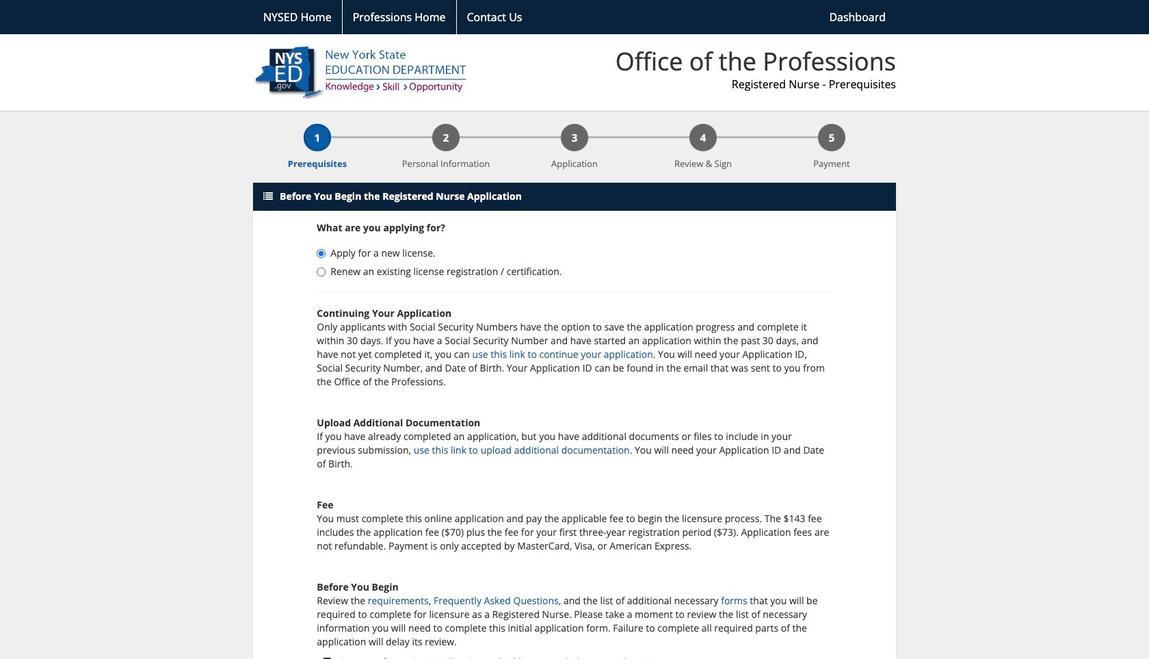 Task type: vqa. For each thing, say whether or not it's contained in the screenshot.
option
yes



Task type: locate. For each thing, give the bounding box(es) containing it.
None radio
[[317, 268, 326, 277]]

list image
[[264, 192, 273, 201]]

None radio
[[317, 249, 326, 258]]



Task type: describe. For each thing, give the bounding box(es) containing it.
li image
[[317, 657, 338, 659]]



